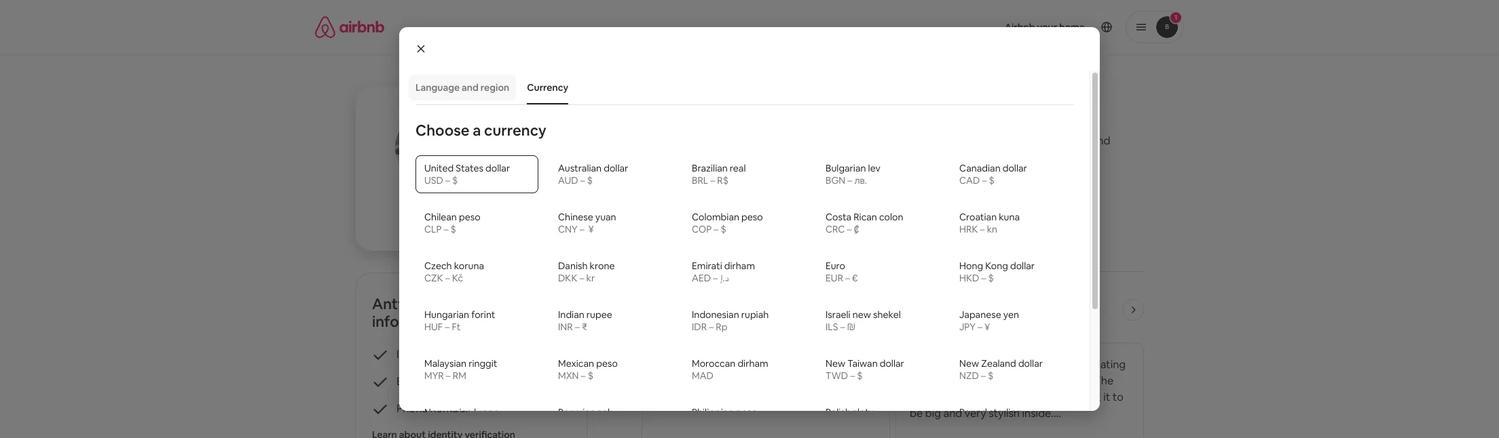 Task type: locate. For each thing, give the bounding box(es) containing it.
chinese
[[558, 211, 593, 223]]

superhost
[[413, 213, 459, 226]]

is left an on the left
[[706, 213, 714, 227]]

0 vertical spatial krone
[[590, 260, 615, 272]]

antti up clp
[[404, 187, 457, 215]]

croatian
[[960, 211, 997, 223]]

i
[[1030, 391, 1033, 405]]

– left лв.
[[848, 175, 853, 187]]

beautiful!
[[981, 391, 1028, 405]]

– left 'kč'
[[445, 272, 450, 285]]

dollar for new zealand dollar
[[1019, 358, 1043, 370]]

– right aud
[[581, 175, 585, 187]]

– inside mexican peso mxn – $
[[581, 370, 586, 382]]

– inside bulgarian lev bgn – лв.
[[848, 175, 853, 187]]

and up igloo
[[910, 374, 929, 389]]

₪
[[847, 321, 856, 334]]

israeli new shekel ils – ₪
[[826, 309, 901, 334]]

1 horizontal spatial krone
[[590, 260, 615, 272]]

₹
[[582, 321, 588, 334]]

antti
[[713, 79, 766, 107], [404, 187, 457, 215], [854, 301, 889, 320]]

– right nzd
[[981, 370, 986, 382]]

it
[[1104, 391, 1111, 405]]

dollar for united states dollar
[[486, 162, 510, 175]]

kong
[[986, 260, 1009, 272]]

the inside "…antti and anu were very accommodating and helpful. and the place is perfect. the igloo is soooo beautiful! i didn't expect it to be big and very stylish inside.…
[[993, 374, 1010, 389]]

– left ft at bottom left
[[445, 321, 450, 334]]

– right usd
[[446, 175, 450, 187]]

– right clp
[[444, 223, 449, 236]]

$ inside colombian peso cop – $
[[721, 223, 727, 236]]

currency button
[[520, 75, 575, 101]]

new taiwan dollar twd – $
[[826, 358, 905, 382]]

dollar inside hong kong dollar hkd – $
[[1011, 260, 1035, 272]]

reviews
[[505, 128, 531, 137]]

usd
[[425, 175, 443, 187]]

0 vertical spatial antti
[[713, 79, 766, 107]]

indonesian
[[692, 309, 739, 321]]

dollar right australian
[[604, 162, 628, 175]]

and inside "…lucky ranch is a unique offering created and run by a kind, hard host who not only builds the igloos but also cooks the meals!…
[[656, 374, 675, 389]]

0 vertical spatial very
[[1020, 358, 1041, 372]]

antti right about
[[713, 79, 766, 107]]

– inside the australian dollar aud – $
[[581, 175, 585, 187]]

language
[[416, 82, 460, 94]]

didn't
[[1035, 391, 1064, 405]]

dollar down finnish, german, spanish, and swedish
[[1003, 162, 1028, 175]]

very up place
[[1020, 358, 1041, 372]]

– inside japanese yen jpy – ¥
[[978, 321, 983, 334]]

be
[[910, 407, 923, 421]]

– left ¥
[[978, 321, 983, 334]]

peso down 'but'
[[736, 407, 758, 419]]

pelkosenniemi, finland
[[705, 175, 816, 189]]

and down soooo
[[944, 407, 963, 421]]

– inside costa rican colon crc – ₡
[[847, 223, 852, 236]]

0 vertical spatial are
[[972, 213, 988, 227]]

– left 'kn'
[[981, 223, 985, 236]]

– left rp
[[709, 321, 714, 334]]

japanese yen jpy – ¥
[[960, 309, 1020, 334]]

choose a language and currency element
[[408, 71, 1082, 439]]

– left kr
[[580, 272, 585, 285]]

– inside chinese yuan cny – ￥
[[580, 223, 585, 236]]

new for twd
[[826, 358, 846, 370]]

sol
[[598, 407, 610, 419]]

– left rm
[[446, 370, 451, 382]]

inside.…
[[1023, 407, 1062, 421]]

ranch up by
[[698, 358, 729, 372]]

peso right mexican
[[596, 358, 618, 370]]

new zealand dollar nzd – $
[[960, 358, 1043, 382]]

dirham up hard
[[738, 358, 769, 370]]

$ inside canadian dollar cad – $
[[989, 175, 995, 187]]

about
[[808, 301, 850, 320]]

dollar right states
[[486, 162, 510, 175]]

dining,
[[735, 229, 768, 243]]

– left the ₪
[[841, 321, 845, 334]]

kr
[[587, 272, 595, 285]]

kind,
[[719, 374, 743, 389]]

a right by
[[711, 374, 717, 389]]

currency
[[527, 82, 569, 94]]

igloos
[[707, 391, 737, 405]]

– left r$
[[711, 175, 715, 187]]

and down experience
[[770, 229, 789, 243]]

lucky
[[642, 213, 671, 227]]

– inside new zealand dollar nzd – $
[[981, 370, 986, 382]]

0 horizontal spatial antti
[[404, 187, 457, 215]]

sterling
[[990, 407, 1022, 419]]

antti inside antti superhost
[[404, 187, 457, 215]]

antti up the ₪
[[854, 301, 889, 320]]

dollar for new taiwan dollar
[[880, 358, 905, 370]]

philippine peso button
[[683, 400, 806, 438]]

canadian dollar cad – $
[[960, 162, 1028, 187]]

hong kong dollar hkd – $
[[960, 260, 1035, 285]]

swedish
[[926, 147, 967, 162]]

$ inside hong kong dollar hkd – $
[[989, 272, 994, 285]]

the inside the lucky ranch is an experience horse ranch with all the services that are available for outdoor activities, dining, and hosting.
[[887, 213, 904, 227]]

– right mxn
[[581, 370, 586, 382]]

tab list inside choose a language and currency element
[[409, 71, 1074, 105]]

new inside new zealand dollar nzd – $
[[960, 358, 980, 370]]

antti superhost
[[404, 187, 459, 226]]

antti user profile image
[[395, 113, 466, 183], [395, 113, 466, 183]]

krone inside danish krone dkk – kr
[[590, 260, 615, 272]]

united states dollar usd – $
[[425, 162, 510, 187]]

helpful.
[[931, 374, 968, 389]]

costa
[[826, 211, 852, 223]]

peso for colombian peso
[[742, 211, 763, 223]]

0 horizontal spatial new
[[826, 358, 846, 370]]

2 horizontal spatial a
[[741, 358, 747, 372]]

israeli
[[826, 309, 851, 321]]

dirham inside emirati dirham aed – ﺩ.ﺇ
[[725, 260, 755, 272]]

the
[[1095, 374, 1114, 389]]

ranch inside "…lucky ranch is a unique offering created and run by a kind, hard host who not only builds the igloos but also cooks the meals!…
[[698, 358, 729, 372]]

new up not
[[826, 358, 846, 370]]

a up hard
[[741, 358, 747, 372]]

1 vertical spatial ranch
[[698, 358, 729, 372]]

ranch up activities,
[[673, 213, 704, 227]]

and inside finnish, german, spanish, and swedish
[[1092, 134, 1111, 148]]

– left €
[[846, 272, 850, 285]]

ranch inside the lucky ranch is an experience horse ranch with all the services that are available for outdoor activities, dining, and hosting.
[[673, 213, 704, 227]]

– right cop
[[714, 223, 719, 236]]

about
[[642, 79, 708, 107]]

1 vertical spatial krone
[[474, 407, 499, 419]]

dollar inside the australian dollar aud – $
[[604, 162, 628, 175]]

services
[[906, 213, 947, 227]]

– inside malaysian ringgit myr – rm
[[446, 370, 451, 382]]

– left ﺩ.ﺇ
[[713, 272, 718, 285]]

very down soooo
[[965, 407, 987, 421]]

tab list containing language and region
[[409, 71, 1074, 105]]

dollar right kong
[[1011, 260, 1035, 272]]

– inside danish krone dkk – kr
[[580, 272, 585, 285]]

and left 'region'
[[462, 82, 479, 94]]

$ inside the united states dollar usd – $
[[452, 175, 458, 187]]

– left the ₡
[[847, 223, 852, 236]]

japanese
[[960, 309, 1002, 321]]

language and region button
[[409, 75, 516, 101]]

finnish, german, spanish, and swedish
[[926, 134, 1111, 162]]

new
[[826, 358, 846, 370], [960, 358, 980, 370]]

dollar inside new taiwan dollar twd – $
[[880, 358, 905, 370]]

peso inside philippine peso button
[[736, 407, 758, 419]]

very
[[1020, 358, 1041, 372], [965, 407, 987, 421]]

– inside hong kong dollar hkd – $
[[982, 272, 987, 285]]

2 vertical spatial a
[[711, 374, 717, 389]]

0 horizontal spatial are
[[734, 301, 757, 320]]

indian rupee inr – ₹
[[558, 309, 613, 334]]

philippine
[[692, 407, 734, 419]]

peso inside colombian peso cop – $
[[742, 211, 763, 223]]

– left ￥
[[580, 223, 585, 236]]

1 new from the left
[[826, 358, 846, 370]]

new inside new taiwan dollar twd – $
[[826, 358, 846, 370]]

krone right danish
[[590, 260, 615, 272]]

available
[[991, 213, 1034, 227]]

and
[[462, 82, 479, 94], [1092, 134, 1111, 148], [770, 229, 789, 243], [949, 358, 968, 372], [656, 374, 675, 389], [910, 374, 929, 389], [944, 407, 963, 421]]

for
[[1036, 213, 1051, 227]]

₡
[[854, 223, 860, 236]]

$ inside chilean peso clp – $
[[451, 223, 456, 236]]

$
[[452, 175, 458, 187], [587, 175, 593, 187], [989, 175, 995, 187], [451, 223, 456, 236], [721, 223, 727, 236], [989, 272, 994, 285], [588, 370, 594, 382], [857, 370, 863, 382], [988, 370, 994, 382]]

– inside chilean peso clp – $
[[444, 223, 449, 236]]

dirham inside moroccan dirham mad
[[738, 358, 769, 370]]

1 horizontal spatial new
[[960, 358, 980, 370]]

dollar inside canadian dollar cad – $
[[1003, 162, 1028, 175]]

a right choose
[[473, 121, 481, 140]]

outdoor
[[642, 229, 683, 243]]

new for nzd
[[960, 358, 980, 370]]

dirham down dining, at the bottom of the page
[[725, 260, 755, 272]]

are inside the lucky ranch is an experience horse ranch with all the services that are available for outdoor activities, dining, and hosting.
[[972, 213, 988, 227]]

2 new from the left
[[960, 358, 980, 370]]

1 horizontal spatial very
[[1020, 358, 1041, 372]]

ringgit
[[469, 358, 498, 370]]

krone inside button
[[474, 407, 499, 419]]

peso right chilean
[[459, 211, 481, 223]]

1 horizontal spatial are
[[972, 213, 988, 227]]

peso up dining, at the bottom of the page
[[742, 211, 763, 223]]

– right twd on the right of the page
[[851, 370, 855, 382]]

peso inside chilean peso clp – $
[[459, 211, 481, 223]]

dollar up place
[[1019, 358, 1043, 370]]

0 vertical spatial a
[[473, 121, 481, 140]]

in
[[694, 175, 702, 189]]

0 vertical spatial dirham
[[725, 260, 755, 272]]

0 vertical spatial ranch
[[673, 213, 704, 227]]

– inside new taiwan dollar twd – $
[[851, 370, 855, 382]]

united
[[425, 162, 454, 175]]

peso
[[459, 211, 481, 223], [742, 211, 763, 223], [596, 358, 618, 370], [736, 407, 758, 419]]

soooo
[[947, 391, 978, 405]]

1 vertical spatial dirham
[[738, 358, 769, 370]]

– inside canadian dollar cad – $
[[982, 175, 987, 187]]

0 horizontal spatial krone
[[474, 407, 499, 419]]

the
[[887, 213, 904, 227], [993, 374, 1010, 389], [688, 391, 705, 405], [813, 391, 830, 405]]

the up beautiful!
[[993, 374, 1010, 389]]

1 vertical spatial very
[[965, 407, 987, 421]]

lives in pelkosenniemi, finland
[[666, 175, 816, 189]]

2 vertical spatial antti
[[854, 301, 889, 320]]

tab list
[[409, 71, 1074, 105]]

lev
[[868, 162, 881, 175]]

moroccan
[[692, 358, 736, 370]]

and right spanish,
[[1092, 134, 1111, 148]]

0 horizontal spatial a
[[473, 121, 481, 140]]

not
[[819, 374, 836, 389]]

ranch for "…lucky
[[698, 358, 729, 372]]

expect
[[1066, 391, 1102, 405]]

krone right number
[[474, 407, 499, 419]]

– right hkd
[[982, 272, 987, 285]]

but
[[739, 391, 757, 405]]

an
[[716, 213, 728, 227]]

twd
[[826, 370, 849, 382]]

currency
[[484, 121, 547, 140]]

dollar right the taiwan
[[880, 358, 905, 370]]

ranch for lucky
[[673, 213, 704, 227]]

dollar inside the united states dollar usd – $
[[486, 162, 510, 175]]

– right cad
[[982, 175, 987, 187]]

1 vertical spatial antti
[[404, 187, 457, 215]]

dollar inside new zealand dollar nzd – $
[[1019, 358, 1043, 370]]

the right all
[[887, 213, 904, 227]]

peso inside mexican peso mxn – $
[[596, 358, 618, 370]]

and up builds
[[656, 374, 675, 389]]

dollar for hong kong dollar
[[1011, 260, 1035, 272]]

– inside "croatian kuna hrk – kn"
[[981, 223, 985, 236]]

chinese yuan cny – ￥
[[558, 211, 616, 236]]

malaysian ringgit myr – rm
[[425, 358, 498, 382]]

– left ₹
[[575, 321, 580, 334]]

email
[[397, 375, 423, 389]]

– inside euro eur – €
[[846, 272, 850, 285]]

euro eur – €
[[826, 260, 858, 285]]

new up the and
[[960, 358, 980, 370]]

– inside hungarian forint huf – ft
[[445, 321, 450, 334]]

is up kind,
[[732, 358, 739, 372]]

phone
[[397, 402, 428, 416]]



Task type: describe. For each thing, give the bounding box(es) containing it.
myr
[[425, 370, 444, 382]]

brazilian real brl – r$
[[692, 162, 746, 187]]

all
[[874, 213, 884, 227]]

– inside emirati dirham aed – ﺩ.ﺇ
[[713, 272, 718, 285]]

croatian kuna hrk – kn
[[960, 211, 1020, 236]]

finnish,
[[964, 134, 1001, 148]]

bulgarian
[[826, 162, 866, 175]]

to
[[1113, 391, 1124, 405]]

and up 'helpful.'
[[949, 358, 968, 372]]

dirham for emirati dirham aed – ﺩ.ﺇ
[[725, 260, 755, 272]]

norwegian krone button
[[416, 400, 539, 438]]

lives
[[666, 175, 691, 189]]

email address
[[397, 375, 465, 389]]

crc
[[826, 223, 845, 236]]

and inside language and region 'button'
[[462, 82, 479, 94]]

– inside czech koruna czk – kč
[[445, 272, 450, 285]]

danish krone dkk – kr
[[558, 260, 615, 285]]

information
[[372, 312, 455, 331]]

– inside israeli new shekel ils – ₪
[[841, 321, 845, 334]]

– inside colombian peso cop – $
[[714, 223, 719, 236]]

1 horizontal spatial antti
[[713, 79, 766, 107]]

krone for danish krone dkk – kr
[[590, 260, 615, 272]]

emirati
[[692, 260, 723, 272]]

jpy
[[960, 321, 976, 334]]

is up big
[[937, 391, 945, 405]]

– inside brazilian real brl – r$
[[711, 175, 715, 187]]

1 horizontal spatial a
[[711, 374, 717, 389]]

forint
[[471, 309, 495, 321]]

igloo
[[910, 391, 935, 405]]

0 horizontal spatial very
[[965, 407, 987, 421]]

hosting.
[[792, 229, 832, 243]]

"…lucky ranch is a unique offering created and run by a kind, hard host who not only builds the igloos but also cooks the meals!…
[[656, 358, 872, 405]]

hungarian
[[425, 309, 469, 321]]

verified host image
[[452, 164, 463, 175]]

new
[[853, 309, 871, 321]]

1 vertical spatial are
[[734, 301, 757, 320]]

aud
[[558, 175, 579, 187]]

ﺩ.ﺇ
[[720, 272, 729, 285]]

$ inside mexican peso mxn – $
[[588, 370, 594, 382]]

antti's
[[372, 295, 418, 314]]

– inside indonesian rupiah idr – rp
[[709, 321, 714, 334]]

rp
[[716, 321, 728, 334]]

also
[[759, 391, 779, 405]]

place
[[1013, 374, 1040, 389]]

zloty
[[853, 407, 874, 419]]

meals!…
[[832, 391, 872, 405]]

bgn
[[826, 175, 846, 187]]

the down not
[[813, 391, 830, 405]]

only
[[838, 374, 859, 389]]

the down by
[[688, 391, 705, 405]]

rican
[[854, 211, 877, 223]]

choose
[[416, 121, 470, 140]]

norwegian
[[425, 407, 472, 419]]

cad
[[960, 175, 980, 187]]

emirati dirham aed – ﺩ.ﺇ
[[692, 260, 755, 285]]

colombian
[[692, 211, 740, 223]]

norwegian krone
[[425, 407, 499, 419]]

лв.
[[855, 175, 867, 187]]

is up didn't
[[1042, 374, 1050, 389]]

r$
[[717, 175, 729, 187]]

mad
[[692, 370, 714, 382]]

peruvian sol button
[[550, 400, 672, 438]]

$ inside the australian dollar aud – $
[[587, 175, 593, 187]]

and inside the lucky ranch is an experience horse ranch with all the services that are available for outdoor activities, dining, and hosting.
[[770, 229, 789, 243]]

rupiah
[[742, 309, 769, 321]]

activities,
[[685, 229, 732, 243]]

cny
[[558, 223, 578, 236]]

4.74
[[505, 154, 534, 173]]

cop
[[692, 223, 712, 236]]

experience
[[731, 213, 786, 227]]

– inside the united states dollar usd – $
[[446, 175, 450, 187]]

idr
[[692, 321, 707, 334]]

426 reviews
[[505, 109, 532, 137]]

$ inside new taiwan dollar twd – $
[[857, 370, 863, 382]]

run
[[677, 374, 694, 389]]

perfect.
[[1052, 374, 1093, 389]]

is inside the lucky ranch is an experience horse ranch with all the services that are available for outdoor activities, dining, and hosting.
[[706, 213, 714, 227]]

zealand
[[982, 358, 1017, 370]]

mxn
[[558, 370, 579, 382]]

is inside "…lucky ranch is a unique offering created and run by a kind, hard host who not only builds the igloos but also cooks the meals!…
[[732, 358, 739, 372]]

identity
[[397, 348, 435, 362]]

what
[[642, 301, 680, 320]]

– inside indian rupee inr – ₹
[[575, 321, 580, 334]]

$ inside new zealand dollar nzd – $
[[988, 370, 994, 382]]

colombian peso cop – $
[[692, 211, 763, 236]]

danish
[[558, 260, 588, 272]]

"…antti and anu were very accommodating and helpful. and the place is perfect. the igloo is soooo beautiful! i didn't expect it to be big and very stylish inside.…
[[910, 358, 1126, 421]]

yuan
[[596, 211, 616, 223]]

pound sterling button
[[951, 400, 1074, 438]]

guests
[[684, 301, 731, 320]]

antti's confirmed information
[[372, 295, 495, 331]]

dkk
[[558, 272, 578, 285]]

1 vertical spatial a
[[741, 358, 747, 372]]

hkd
[[960, 272, 980, 285]]

languages dialog
[[399, 27, 1100, 439]]

builds
[[656, 391, 686, 405]]

2 horizontal spatial antti
[[854, 301, 889, 320]]

a inside choose a language and currency element
[[473, 121, 481, 140]]

who
[[795, 374, 816, 389]]

ranch
[[819, 213, 847, 227]]

hrk
[[960, 223, 978, 236]]

dirham for moroccan dirham mad
[[738, 358, 769, 370]]

peso for mexican peso
[[596, 358, 618, 370]]

chilean
[[425, 211, 457, 223]]

czk
[[425, 272, 443, 285]]

address
[[426, 375, 465, 389]]

￥
[[587, 223, 596, 236]]

region
[[481, 82, 510, 94]]

philippine peso
[[692, 407, 758, 419]]

polish
[[826, 407, 851, 419]]

krone for norwegian krone
[[474, 407, 499, 419]]

profile element
[[766, 0, 1185, 54]]

peso for chilean peso
[[459, 211, 481, 223]]

mexican peso mxn – $
[[558, 358, 618, 382]]

with
[[850, 213, 871, 227]]



Task type: vqa. For each thing, say whether or not it's contained in the screenshot.
Add to wishlist: Temecula, California icon
no



